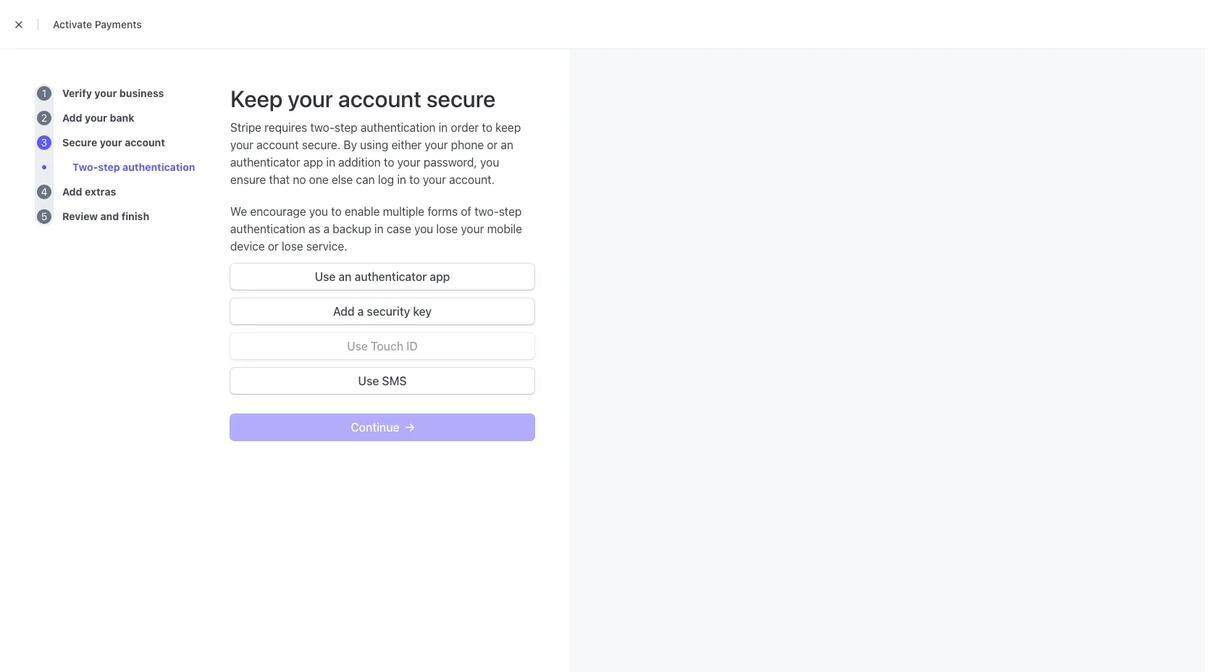 Task type: locate. For each thing, give the bounding box(es) containing it.
account for secure
[[125, 136, 165, 149]]

0 horizontal spatial two-
[[310, 121, 335, 134]]

0 vertical spatial step
[[335, 121, 358, 134]]

a right as
[[324, 222, 330, 236]]

two- right of
[[475, 205, 499, 218]]

1 horizontal spatial app
[[430, 270, 450, 283]]

account inside secure your account link
[[125, 136, 165, 149]]

your down 'stripe'
[[230, 138, 254, 151]]

payments
[[95, 18, 142, 30]]

or down keep
[[487, 138, 498, 151]]

1 horizontal spatial account
[[257, 138, 299, 151]]

you
[[481, 156, 500, 169], [309, 205, 328, 218], [415, 222, 434, 236]]

2 horizontal spatial you
[[481, 156, 500, 169]]

use for use an authenticator app
[[315, 270, 336, 283]]

2
[[41, 112, 47, 124]]

you up as
[[309, 205, 328, 218]]

step inside "link"
[[98, 161, 120, 173]]

1 horizontal spatial a
[[358, 305, 364, 318]]

account for keep
[[338, 85, 422, 112]]

authentication up the either
[[361, 121, 436, 134]]

use left sms
[[358, 375, 379, 388]]

lose down forms
[[437, 222, 458, 236]]

to left keep
[[482, 121, 493, 134]]

authenticator up that
[[230, 156, 300, 169]]

use for use sms
[[358, 375, 379, 388]]

app
[[303, 156, 323, 169], [430, 270, 450, 283]]

0 horizontal spatial app
[[303, 156, 323, 169]]

0 horizontal spatial or
[[268, 240, 279, 253]]

use down service.
[[315, 270, 336, 283]]

in
[[439, 121, 448, 134], [326, 156, 336, 169], [397, 173, 407, 186], [375, 222, 384, 236]]

activate
[[53, 18, 92, 30]]

1 horizontal spatial authentication
[[230, 222, 306, 236]]

use touch id button
[[230, 333, 535, 359]]

2 vertical spatial you
[[415, 222, 434, 236]]

use inside use an authenticator app button
[[315, 270, 336, 283]]

your down of
[[461, 222, 484, 236]]

addition
[[339, 156, 381, 169]]

svg image
[[405, 423, 414, 432]]

secure
[[62, 136, 97, 149]]

verify
[[62, 87, 92, 99]]

use touch id
[[347, 340, 418, 353]]

secure
[[427, 85, 496, 112]]

authentication inside "link"
[[123, 161, 195, 173]]

add left security
[[333, 305, 355, 318]]

stripe
[[230, 121, 262, 134]]

business
[[119, 87, 164, 99]]

we
[[230, 205, 247, 218]]

1 vertical spatial authenticator
[[355, 270, 427, 283]]

device
[[230, 240, 265, 253]]

in left order
[[439, 121, 448, 134]]

2 vertical spatial add
[[333, 305, 355, 318]]

0 horizontal spatial a
[[324, 222, 330, 236]]

2 horizontal spatial step
[[499, 205, 522, 218]]

a left security
[[358, 305, 364, 318]]

0 horizontal spatial an
[[339, 270, 352, 283]]

1 vertical spatial authentication
[[123, 161, 195, 173]]

authentication
[[361, 121, 436, 134], [123, 161, 195, 173], [230, 222, 306, 236]]

two-
[[310, 121, 335, 134], [475, 205, 499, 218]]

enable
[[345, 205, 380, 218]]

use
[[315, 270, 336, 283], [347, 340, 368, 353], [358, 375, 379, 388]]

lose
[[437, 222, 458, 236], [282, 240, 303, 253]]

bank
[[110, 112, 134, 124]]

1 horizontal spatial two-
[[475, 205, 499, 218]]

0 vertical spatial a
[[324, 222, 330, 236]]

in left the case
[[375, 222, 384, 236]]

0 vertical spatial use
[[315, 270, 336, 283]]

your
[[288, 85, 333, 112], [95, 87, 117, 99], [85, 112, 107, 124], [100, 136, 122, 149], [230, 138, 254, 151], [425, 138, 448, 151], [398, 156, 421, 169], [423, 173, 446, 186], [461, 222, 484, 236]]

add down verify
[[62, 112, 82, 124]]

an down keep
[[501, 138, 514, 151]]

add a security key
[[333, 305, 432, 318]]

2 horizontal spatial authentication
[[361, 121, 436, 134]]

2 vertical spatial use
[[358, 375, 379, 388]]

add for add your bank
[[62, 112, 82, 124]]

1 horizontal spatial an
[[501, 138, 514, 151]]

order
[[451, 121, 479, 134]]

account up two-step authentication
[[125, 136, 165, 149]]

two- up secure.
[[310, 121, 335, 134]]

step down secure your account link
[[98, 161, 120, 173]]

use sms
[[358, 375, 407, 388]]

verify your business link
[[62, 86, 164, 101]]

1 vertical spatial app
[[430, 270, 450, 283]]

add for add extras
[[62, 186, 82, 198]]

case
[[387, 222, 411, 236]]

1 horizontal spatial or
[[487, 138, 498, 151]]

account inside stripe requires two-step authentication in order to keep your account secure. by using either your phone or an authenticator app in addition to your password, you ensure that no one else can log in to your account.
[[257, 138, 299, 151]]

0 vertical spatial add
[[62, 112, 82, 124]]

of
[[461, 205, 472, 218]]

authenticator
[[230, 156, 300, 169], [355, 270, 427, 283]]

add your bank
[[62, 112, 134, 124]]

step up mobile
[[499, 205, 522, 218]]

use inside use sms button
[[358, 375, 379, 388]]

account down the requires
[[257, 138, 299, 151]]

1 horizontal spatial authenticator
[[355, 270, 427, 283]]

use inside use touch id button
[[347, 340, 368, 353]]

continue button
[[230, 414, 535, 441]]

0 horizontal spatial lose
[[282, 240, 303, 253]]

app up key
[[430, 270, 450, 283]]

1 vertical spatial use
[[347, 340, 368, 353]]

or
[[487, 138, 498, 151], [268, 240, 279, 253]]

authenticator up security
[[355, 270, 427, 283]]

1 vertical spatial step
[[98, 161, 120, 173]]

account up using
[[338, 85, 422, 112]]

add inside button
[[333, 305, 355, 318]]

0 horizontal spatial account
[[125, 136, 165, 149]]

1 vertical spatial an
[[339, 270, 352, 283]]

stripe requires two-step authentication in order to keep your account secure. by using either your phone or an authenticator app in addition to your password, you ensure that no one else can log in to your account.
[[230, 121, 521, 186]]

0 vertical spatial lose
[[437, 222, 458, 236]]

step inside stripe requires two-step authentication in order to keep your account secure. by using either your phone or an authenticator app in addition to your password, you ensure that no one else can log in to your account.
[[335, 121, 358, 134]]

authentication down secure your account link
[[123, 161, 195, 173]]

0 horizontal spatial authentication
[[123, 161, 195, 173]]

to up backup
[[331, 205, 342, 218]]

two- inside we encourage you to enable multiple forms of two-step authentication as a backup in case you lose your mobile device or lose service.
[[475, 205, 499, 218]]

0 horizontal spatial step
[[98, 161, 120, 173]]

add up the 'review' on the left
[[62, 186, 82, 198]]

mobile
[[487, 222, 523, 236]]

0 vertical spatial authenticator
[[230, 156, 300, 169]]

1 vertical spatial add
[[62, 186, 82, 198]]

0 vertical spatial app
[[303, 156, 323, 169]]

to
[[482, 121, 493, 134], [384, 156, 395, 169], [410, 173, 420, 186], [331, 205, 342, 218]]

step
[[335, 121, 358, 134], [98, 161, 120, 173], [499, 205, 522, 218]]

account
[[338, 85, 422, 112], [125, 136, 165, 149], [257, 138, 299, 151]]

account.
[[449, 173, 495, 186]]

phone
[[451, 138, 484, 151]]

you up account.
[[481, 156, 500, 169]]

review and finish link
[[62, 209, 149, 224]]

1 vertical spatial two-
[[475, 205, 499, 218]]

an down service.
[[339, 270, 352, 283]]

2 vertical spatial step
[[499, 205, 522, 218]]

we encourage you to enable multiple forms of two-step authentication as a backup in case you lose your mobile device or lose service.
[[230, 205, 523, 253]]

add
[[62, 112, 82, 124], [62, 186, 82, 198], [333, 305, 355, 318]]

0 vertical spatial or
[[487, 138, 498, 151]]

add extras link
[[62, 185, 116, 199]]

0 vertical spatial authentication
[[361, 121, 436, 134]]

1 vertical spatial or
[[268, 240, 279, 253]]

0 horizontal spatial authenticator
[[230, 156, 300, 169]]

you right the case
[[415, 222, 434, 236]]

to right log
[[410, 173, 420, 186]]

a inside button
[[358, 305, 364, 318]]

step up the by
[[335, 121, 358, 134]]

verify your business
[[62, 87, 164, 99]]

add your bank link
[[62, 111, 134, 125]]

forms
[[428, 205, 458, 218]]

authentication down encourage
[[230, 222, 306, 236]]

security
[[367, 305, 410, 318]]

1 vertical spatial a
[[358, 305, 364, 318]]

1 horizontal spatial step
[[335, 121, 358, 134]]

0 vertical spatial two-
[[310, 121, 335, 134]]

using
[[360, 138, 389, 151]]

0 vertical spatial an
[[501, 138, 514, 151]]

an inside stripe requires two-step authentication in order to keep your account secure. by using either your phone or an authenticator app in addition to your password, you ensure that no one else can log in to your account.
[[501, 138, 514, 151]]

review and finish
[[62, 210, 149, 222]]

two-step authentication
[[72, 161, 195, 173]]

or right device at top left
[[268, 240, 279, 253]]

else
[[332, 173, 353, 186]]

a
[[324, 222, 330, 236], [358, 305, 364, 318]]

use left touch
[[347, 340, 368, 353]]

app up one
[[303, 156, 323, 169]]

use an authenticator app button
[[230, 264, 535, 290]]

service.
[[306, 240, 348, 253]]

0 vertical spatial you
[[481, 156, 500, 169]]

2 vertical spatial authentication
[[230, 222, 306, 236]]

touch
[[371, 340, 404, 353]]

2 horizontal spatial account
[[338, 85, 422, 112]]

lose left service.
[[282, 240, 303, 253]]

id
[[407, 340, 418, 353]]

1 vertical spatial you
[[309, 205, 328, 218]]

1
[[42, 87, 47, 99]]

an
[[501, 138, 514, 151], [339, 270, 352, 283]]

add a security key button
[[230, 299, 535, 325]]

secure.
[[302, 138, 341, 151]]



Task type: vqa. For each thing, say whether or not it's contained in the screenshot.
Either at the left of the page
yes



Task type: describe. For each thing, give the bounding box(es) containing it.
in down secure.
[[326, 156, 336, 169]]

authentication inside stripe requires two-step authentication in order to keep your account secure. by using either your phone or an authenticator app in addition to your password, you ensure that no one else can log in to your account.
[[361, 121, 436, 134]]

ensure
[[230, 173, 266, 186]]

finish
[[122, 210, 149, 222]]

add extras
[[62, 186, 116, 198]]

secure your account link
[[62, 136, 165, 150]]

1 horizontal spatial lose
[[437, 222, 458, 236]]

or inside stripe requires two-step authentication in order to keep your account secure. by using either your phone or an authenticator app in addition to your password, you ensure that no one else can log in to your account.
[[487, 138, 498, 151]]

two-
[[72, 161, 98, 173]]

to up log
[[384, 156, 395, 169]]

activate payments
[[53, 18, 142, 30]]

your up password,
[[425, 138, 448, 151]]

your up add your bank
[[95, 87, 117, 99]]

authentication inside we encourage you to enable multiple forms of two-step authentication as a backup in case you lose your mobile device or lose service.
[[230, 222, 306, 236]]

that
[[269, 173, 290, 186]]

your inside we encourage you to enable multiple forms of two-step authentication as a backup in case you lose your mobile device or lose service.
[[461, 222, 484, 236]]

use sms button
[[230, 368, 535, 394]]

app inside use an authenticator app button
[[430, 270, 450, 283]]

in right log
[[397, 173, 407, 186]]

review
[[62, 210, 98, 222]]

app inside stripe requires two-step authentication in order to keep your account secure. by using either your phone or an authenticator app in addition to your password, you ensure that no one else can log in to your account.
[[303, 156, 323, 169]]

1 vertical spatial lose
[[282, 240, 303, 253]]

either
[[392, 138, 422, 151]]

two-step authentication link
[[72, 160, 195, 175]]

no
[[293, 173, 306, 186]]

you inside stripe requires two-step authentication in order to keep your account secure. by using either your phone or an authenticator app in addition to your password, you ensure that no one else can log in to your account.
[[481, 156, 500, 169]]

one
[[309, 173, 329, 186]]

your down the either
[[398, 156, 421, 169]]

multiple
[[383, 205, 425, 218]]

can
[[356, 173, 375, 186]]

keep
[[496, 121, 521, 134]]

4
[[41, 186, 47, 198]]

or inside we encourage you to enable multiple forms of two-step authentication as a backup in case you lose your mobile device or lose service.
[[268, 240, 279, 253]]

and
[[100, 210, 119, 222]]

password,
[[424, 156, 477, 169]]

secure your account
[[62, 136, 165, 149]]

3
[[41, 136, 47, 149]]

requires
[[265, 121, 307, 134]]

keep your account secure
[[230, 85, 496, 112]]

backup
[[333, 222, 372, 236]]

log
[[378, 173, 394, 186]]

encourage
[[250, 205, 306, 218]]

a inside we encourage you to enable multiple forms of two-step authentication as a backup in case you lose your mobile device or lose service.
[[324, 222, 330, 236]]

your down bank
[[100, 136, 122, 149]]

an inside use an authenticator app button
[[339, 270, 352, 283]]

use for use touch id
[[347, 340, 368, 353]]

add for add a security key
[[333, 305, 355, 318]]

authenticator inside use an authenticator app button
[[355, 270, 427, 283]]

continue
[[351, 421, 400, 434]]

use an authenticator app
[[315, 270, 450, 283]]

1 horizontal spatial you
[[415, 222, 434, 236]]

keep
[[230, 85, 283, 112]]

step inside we encourage you to enable multiple forms of two-step authentication as a backup in case you lose your mobile device or lose service.
[[499, 205, 522, 218]]

by
[[344, 138, 357, 151]]

key
[[413, 305, 432, 318]]

authenticator inside stripe requires two-step authentication in order to keep your account secure. by using either your phone or an authenticator app in addition to your password, you ensure that no one else can log in to your account.
[[230, 156, 300, 169]]

your left bank
[[85, 112, 107, 124]]

sms
[[382, 375, 407, 388]]

5
[[41, 210, 47, 222]]

two- inside stripe requires two-step authentication in order to keep your account secure. by using either your phone or an authenticator app in addition to your password, you ensure that no one else can log in to your account.
[[310, 121, 335, 134]]

your up the requires
[[288, 85, 333, 112]]

extras
[[85, 186, 116, 198]]

in inside we encourage you to enable multiple forms of two-step authentication as a backup in case you lose your mobile device or lose service.
[[375, 222, 384, 236]]

0 horizontal spatial you
[[309, 205, 328, 218]]

your down password,
[[423, 173, 446, 186]]

to inside we encourage you to enable multiple forms of two-step authentication as a backup in case you lose your mobile device or lose service.
[[331, 205, 342, 218]]

as
[[309, 222, 321, 236]]



